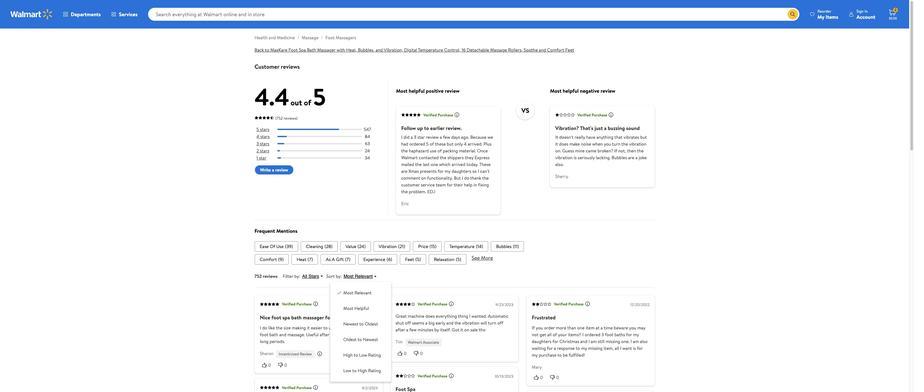 Task type: vqa. For each thing, say whether or not it's contained in the screenshot.


Task type: describe. For each thing, give the bounding box(es) containing it.
my down waiting
[[532, 353, 538, 359]]

3 inside if you order more than one item at a time beware you may not get all of your items!! i ordered 3 foot baths for my daughters for christmas and i am still missing one.  i am also waiting for a response to my missing item, all i want is for my purchase to be fulfilled!
[[602, 332, 604, 339]]

reviews for customer reviews
[[281, 63, 300, 71]]

one inside if you order more than one item at a time beware you may not get all of your items!! i ordered 3 foot baths for my daughters for christmas and i am still missing one.  i am also waiting for a response to my missing item, all i want is for my purchase to be fulfilled!
[[577, 325, 585, 332]]

verified purchase information image for 10/13/2023
[[449, 374, 454, 379]]

reorder
[[818, 8, 832, 14]]

of down these
[[438, 148, 442, 154]]

for right "feet"
[[367, 332, 373, 339]]

you inside the "vibration? that's just a buzzing sound it doesn't really have anything that vibrates but it does make noise when you turn the vibration on. guess mine came broken? if not, then the vibration is seriously lacking. bubbles are a joke also."
[[604, 141, 611, 148]]

to inside follow up to earlier review. i did a 3 star review a few days ago. because we had ordered 5 of these but only 4 arrived. plus the haphazard use of packing material. once walmart contacted the shippers they express mailed the last one which arrived today.  these are xmas presents for my daughters so i can't comment on functionality.  but i do thank the customer service team for their help in fixing the problem.  edj
[[424, 125, 429, 132]]

seriously
[[578, 155, 595, 161]]

for left their
[[447, 182, 453, 189]]

i left still
[[589, 339, 590, 345]]

most inside dropdown button
[[344, 274, 354, 279]]

minutes
[[418, 327, 434, 334]]

beware
[[614, 325, 628, 332]]

(5) for relaxation (5)
[[456, 257, 462, 263]]

health and medicine / massage / foot massagers
[[255, 34, 356, 41]]

the left price.
[[333, 315, 341, 322]]

bubbles (11)
[[496, 244, 519, 250]]

review inside follow up to earlier review. i did a 3 star review a few days ago. because we had ordered 5 of these but only 4 arrived. plus the haphazard use of packing material. once walmart contacted the shippers they express mailed the last one which arrived today.  these are xmas presents for my daughters so i can't comment on functionality.  but i do thank the customer service team for their help in fixing the problem.  edj
[[426, 134, 439, 141]]

does inside the "vibration? that's just a buzzing sound it doesn't really have anything that vibrates but it does make noise when you turn the vibration on. guess mine came broken? if not, then the vibration is seriously lacking. bubbles are a joke also."
[[559, 141, 569, 148]]

anything
[[597, 134, 614, 141]]

mine
[[575, 148, 585, 154]]

1 star
[[257, 155, 267, 162]]

verified for 9/2/2023
[[282, 386, 295, 391]]

stars for 5 stars
[[260, 126, 270, 133]]

to down high to low rating
[[353, 368, 357, 375]]

0 horizontal spatial 3
[[257, 141, 259, 147]]

bubbles,
[[358, 47, 375, 53]]

63
[[365, 141, 370, 147]]

great
[[396, 314, 407, 320]]

i right but
[[462, 175, 463, 182]]

all
[[302, 274, 307, 279]]

item
[[586, 325, 595, 332]]

verified for 12/20/2022
[[554, 302, 568, 308]]

i right so
[[478, 168, 479, 175]]

feet
[[358, 332, 366, 339]]

and inside the great machine does everything thing i wanted. automatic shut off seems a big early and the vibration will turn off after a few minutes by itself. got it on sale tho
[[447, 320, 454, 327]]

stars for 2 stars
[[260, 148, 269, 154]]

list item containing comfort
[[255, 255, 289, 265]]

2 horizontal spatial you
[[629, 325, 637, 332]]

to inside i do like the size making it easier to use and prepare for the foot bath and massage. useful after being on your feet for long periods.
[[323, 325, 328, 332]]

foot massagers link
[[326, 34, 356, 41]]

0 button down tim
[[396, 351, 412, 358]]

also
[[640, 339, 648, 345]]

see more button
[[472, 255, 493, 262]]

option group containing most relevant
[[336, 288, 386, 377]]

16
[[462, 47, 466, 53]]

i right the "items!!"
[[583, 332, 584, 339]]

machine
[[408, 314, 425, 320]]

when
[[593, 141, 603, 148]]

list item containing heat
[[292, 255, 318, 265]]

verified purchase for 12/20/2022
[[554, 302, 584, 308]]

i inside i do like the size making it easier to use and prepare for the foot bath and massage. useful after being on your feet for long periods.
[[260, 325, 261, 332]]

time
[[604, 325, 613, 332]]

but
[[454, 175, 461, 182]]

9/23/2023
[[496, 303, 514, 308]]

team
[[436, 182, 446, 189]]

ease
[[260, 244, 269, 250]]

vs
[[522, 106, 530, 115]]

a up purchase
[[554, 346, 556, 352]]

1 horizontal spatial feet
[[566, 47, 575, 53]]

wanted.
[[472, 314, 487, 320]]

is inside if you order more than one item at a time beware you may not get all of your items!! i ordered 3 foot baths for my daughters for christmas and i am still missing one.  i am also waiting for a response to my missing item, all i want is for my purchase to be fulfilled!
[[633, 346, 636, 352]]

after inside i do like the size making it easier to use and prepare for the foot bath and massage. useful after being on your feet for long periods.
[[320, 332, 329, 339]]

to down prepare at the left bottom of page
[[358, 337, 362, 344]]

few inside follow up to earlier review. i did a 3 star review a few days ago. because we had ordered 5 of these but only 4 arrived. plus the haphazard use of packing material. once walmart contacted the shippers they express mailed the last one which arrived today.  these are xmas presents for my daughters so i can't comment on functionality.  but i do thank the customer service team for their help in fixing the problem.  edj
[[443, 134, 451, 141]]

progress bar for 34
[[277, 158, 362, 159]]

progress bar for 547
[[277, 129, 362, 130]]

heat,
[[346, 47, 357, 53]]

tho
[[479, 327, 486, 334]]

purchase for 10/13/2023
[[432, 374, 448, 380]]

on inside i do like the size making it easier to use and prepare for the foot bath and massage. useful after being on your feet for long periods.
[[342, 332, 347, 339]]

my down may
[[633, 332, 639, 339]]

see more
[[472, 255, 493, 262]]

ease of use (39)
[[260, 244, 293, 250]]

1 horizontal spatial 5
[[313, 81, 326, 113]]

list item containing experience
[[358, 255, 398, 265]]

i left did
[[401, 134, 403, 141]]

got
[[452, 327, 460, 334]]

material.
[[459, 148, 476, 154]]

helpful
[[355, 306, 369, 312]]

shut
[[396, 320, 404, 327]]

rating for high to low rating
[[368, 353, 381, 359]]

1 horizontal spatial foot
[[272, 315, 281, 322]]

doesn't
[[560, 134, 574, 141]]

purchase for 11/8/2023
[[296, 302, 312, 308]]

0 horizontal spatial star
[[259, 155, 267, 162]]

frequent mentions
[[255, 228, 298, 235]]

the inside the great machine does everything thing i wanted. automatic shut off seems a big early and the vibration will turn off after a few minutes by itself. got it on sale tho
[[455, 320, 461, 327]]

see
[[472, 255, 480, 262]]

in
[[865, 8, 868, 14]]

does inside the great machine does everything thing i wanted. automatic shut off seems a big early and the vibration will turn off after a few minutes by itself. got it on sale tho
[[426, 314, 435, 320]]

to down oldest to newest
[[354, 353, 358, 359]]

0 vertical spatial massage
[[302, 34, 319, 41]]

on inside follow up to earlier review. i did a 3 star review a few days ago. because we had ordered 5 of these but only 4 arrived. plus the haphazard use of packing material. once walmart contacted the shippers they express mailed the last one which arrived today.  these are xmas presents for my daughters so i can't comment on functionality.  but i do thank the customer service team for their help in fixing the problem.  edj
[[421, 175, 426, 182]]

which
[[439, 162, 451, 168]]

3 stars
[[257, 141, 269, 147]]

and up being
[[336, 325, 344, 332]]

for right massager
[[325, 315, 332, 322]]

if inside the "vibration? that's just a buzzing sound it doesn't really have anything that vibrates but it does make noise when you turn the vibration on. guess mine came broken? if not, then the vibration is seriously lacking. bubbles are a joke also."
[[615, 148, 618, 154]]

0 vertical spatial oldest
[[365, 321, 378, 328]]

these
[[435, 141, 446, 148]]

a down the great
[[407, 327, 409, 334]]

3 inside follow up to earlier review. i did a 3 star review a few days ago. because we had ordered 5 of these but only 4 arrived. plus the haphazard use of packing material. once walmart contacted the shippers they express mailed the last one which arrived today.  these are xmas presents for my daughters so i can't comment on functionality.  but i do thank the customer service team for their help in fixing the problem.  edj
[[414, 134, 417, 141]]

1 off from the left
[[405, 320, 411, 327]]

also.
[[556, 162, 564, 168]]

it inside the great machine does everything thing i wanted. automatic shut off seems a big early and the vibration will turn off after a few minutes by itself. got it on sale tho
[[461, 327, 464, 334]]

0 vertical spatial all
[[548, 332, 552, 339]]

the up oldest to newest
[[368, 325, 374, 332]]

a right did
[[411, 134, 413, 141]]

of inside if you order more than one item at a time beware you may not get all of your items!! i ordered 3 foot baths for my daughters for christmas and i am still missing one.  i am also waiting for a response to my missing item, all i want is for my purchase to be fulfilled!
[[553, 332, 557, 339]]

all stars
[[302, 274, 319, 279]]

heat (7)
[[297, 257, 313, 263]]

4 stars
[[257, 134, 270, 140]]

vibration? that's just a buzzing sound it doesn't really have anything that vibrates but it does make noise when you turn the vibration on. guess mine came broken? if not, then the vibration is seriously lacking. bubbles are a joke also.
[[556, 125, 647, 168]]

0 button down walmart associate on the bottom of the page
[[412, 351, 428, 358]]

verified purchase for 11/8/2023
[[282, 302, 312, 308]]

daughters inside follow up to earlier review. i did a 3 star review a few days ago. because we had ordered 5 of these but only 4 arrived. plus the haphazard use of packing material. once walmart contacted the shippers they express mailed the last one which arrived today.  these are xmas presents for my daughters so i can't comment on functionality.  but i do thank the customer service team for their help in fixing the problem.  edj
[[452, 168, 472, 175]]

5 inside follow up to earlier review. i did a 3 star review a few days ago. because we had ordered 5 of these but only 4 arrived. plus the haphazard use of packing material. once walmart contacted the shippers they express mailed the last one which arrived today.  these are xmas presents for my daughters so i can't comment on functionality.  but i do thank the customer service team for their help in fixing the problem.  edj
[[426, 141, 429, 148]]

list item containing ease of use
[[255, 242, 298, 252]]

a right just
[[605, 125, 607, 132]]

oldest to newest
[[344, 337, 378, 344]]

use
[[277, 244, 284, 250]]

the down customer
[[401, 189, 408, 195]]

sharon
[[260, 351, 274, 357]]

review right negative
[[601, 88, 616, 95]]

list containing ease of use
[[255, 242, 655, 252]]

few inside the great machine does everything thing i wanted. automatic shut off seems a big early and the vibration will turn off after a few minutes by itself. got it on sale tho
[[410, 327, 417, 334]]

and inside if you order more than one item at a time beware you may not get all of your items!! i ordered 3 foot baths for my daughters for christmas and i am still missing one.  i am also waiting for a response to my missing item, all i want is for my purchase to be fulfilled!
[[581, 339, 588, 345]]

1 horizontal spatial comfort
[[547, 47, 565, 53]]

walmart associate
[[408, 340, 440, 346]]

1 am from the left
[[591, 339, 597, 345]]

mentions
[[276, 228, 298, 235]]

use inside follow up to earlier review. i did a 3 star review a few days ago. because we had ordered 5 of these but only 4 arrived. plus the haphazard use of packing material. once walmart contacted the shippers they express mailed the last one which arrived today.  these are xmas presents for my daughters so i can't comment on functionality.  but i do thank the customer service team for their help in fixing the problem.  edj
[[430, 148, 437, 154]]

the down had
[[401, 148, 408, 154]]

sign
[[857, 8, 864, 14]]

seems
[[412, 320, 425, 327]]

1 / from the left
[[298, 34, 299, 41]]

soothe
[[524, 47, 538, 53]]

for up response
[[553, 339, 559, 345]]

more
[[556, 325, 567, 332]]

items!!
[[568, 332, 582, 339]]

will
[[481, 320, 487, 327]]

0 vertical spatial temperature
[[418, 47, 443, 53]]

0 horizontal spatial foot
[[289, 47, 298, 53]]

stars for 3 stars
[[260, 141, 269, 147]]

10/13/2023
[[495, 375, 514, 380]]

a left big
[[426, 320, 428, 327]]

and right bubbles,
[[376, 47, 383, 53]]

sort by:
[[326, 274, 342, 280]]

positive
[[426, 88, 444, 95]]

0 vertical spatial foot
[[326, 34, 335, 41]]

customer reviews
[[255, 63, 300, 71]]

medicine
[[277, 34, 295, 41]]

for up one.
[[626, 332, 632, 339]]

progress bar for 24
[[277, 151, 362, 152]]

(752 reviews)
[[275, 116, 298, 121]]

comfort inside see more list
[[260, 257, 277, 263]]

0 vertical spatial 4
[[257, 134, 259, 140]]

the up joke
[[638, 148, 644, 154]]

0 vertical spatial newest
[[344, 321, 359, 328]]

0 horizontal spatial low
[[344, 368, 352, 375]]

0 button down incentivized
[[276, 363, 292, 369]]

departments
[[71, 11, 101, 18]]

health
[[255, 34, 268, 41]]

to up "feet"
[[360, 321, 364, 328]]

for up functionality.
[[438, 168, 444, 175]]

once
[[477, 148, 488, 154]]

(5) for feet (5)
[[416, 257, 421, 263]]

gift
[[336, 257, 344, 263]]

34
[[365, 155, 370, 162]]

as a gift (7)
[[326, 257, 351, 263]]

1 horizontal spatial vibration
[[556, 155, 573, 161]]

spa
[[299, 47, 306, 53]]

0 horizontal spatial 5
[[257, 126, 259, 133]]

0 button down mary
[[532, 375, 548, 382]]

nice
[[260, 315, 270, 322]]

review.
[[446, 125, 462, 132]]

84
[[365, 134, 370, 140]]

752 reviews
[[255, 274, 278, 280]]

walmart inside follow up to earlier review. i did a 3 star review a few days ago. because we had ordered 5 of these but only 4 arrived. plus the haphazard use of packing material. once walmart contacted the shippers they express mailed the last one which arrived today.  these are xmas presents for my daughters so i can't comment on functionality.  but i do thank the customer service team for their help in fixing the problem.  edj
[[401, 155, 418, 161]]

tim
[[396, 339, 403, 346]]

0 inside 0 $0.00
[[895, 7, 897, 13]]

to right back
[[265, 47, 269, 53]]

verified for 9/23/2023
[[418, 302, 432, 308]]

up
[[417, 125, 423, 132]]

and right soothe
[[539, 47, 546, 53]]

item,
[[604, 346, 614, 352]]

low to high rating
[[344, 368, 381, 375]]

sound
[[627, 125, 640, 132]]

Most Relevant radio
[[337, 290, 342, 295]]

a right at
[[601, 325, 603, 332]]

really
[[575, 134, 586, 141]]

(6)
[[387, 257, 392, 263]]

turn inside the great machine does everything thing i wanted. automatic shut off seems a big early and the vibration will turn off after a few minutes by itself. got it on sale tho
[[488, 320, 497, 327]]

0 horizontal spatial missing
[[588, 346, 603, 352]]

of
[[270, 244, 275, 250]]

1 horizontal spatial temperature
[[450, 244, 475, 250]]

these
[[480, 162, 491, 168]]

and right "health"
[[269, 34, 276, 41]]

0 horizontal spatial you
[[536, 325, 543, 332]]

purchase for 9/2/2023
[[296, 386, 312, 391]]

purchase for 9/23/2023
[[432, 302, 448, 308]]

(24)
[[358, 244, 366, 250]]

ago.
[[461, 134, 469, 141]]

i right one.
[[631, 339, 632, 345]]

arrived
[[452, 162, 466, 168]]

2 / from the left
[[321, 34, 323, 41]]

verified purchase for 9/2/2023
[[282, 386, 312, 391]]



Task type: locate. For each thing, give the bounding box(es) containing it.
one inside follow up to earlier review. i did a 3 star review a few days ago. because we had ordered 5 of these but only 4 arrived. plus the haphazard use of packing material. once walmart contacted the shippers they express mailed the last one which arrived today.  these are xmas presents for my daughters so i can't comment on functionality.  but i do thank the customer service team for their help in fixing the problem.  edj
[[431, 162, 438, 168]]

is right want
[[633, 346, 636, 352]]

it inside i do like the size making it easier to use and prepare for the foot bath and massage. useful after being on your feet for long periods.
[[307, 325, 310, 332]]

1 vertical spatial ordered
[[585, 332, 601, 339]]

star inside follow up to earlier review. i did a 3 star review a few days ago. because we had ordered 5 of these but only 4 arrived. plus the haphazard use of packing material. once walmart contacted the shippers they express mailed the last one which arrived today.  these are xmas presents for my daughters so i can't comment on functionality.  but i do thank the customer service team for their help in fixing the problem.  edj
[[418, 134, 425, 141]]

the
[[622, 141, 628, 148], [401, 148, 408, 154], [638, 148, 644, 154], [440, 155, 447, 161], [415, 162, 422, 168], [483, 175, 489, 182], [401, 189, 408, 195], [333, 315, 341, 322], [455, 320, 461, 327], [276, 325, 283, 332], [368, 325, 374, 332]]

1 vertical spatial vibration
[[556, 155, 573, 161]]

vibration up then
[[629, 141, 647, 148]]

buzzing
[[608, 125, 625, 132]]

after inside the great machine does everything thing i wanted. automatic shut off seems a big early and the vibration will turn off after a few minutes by itself. got it on sale tho
[[396, 327, 406, 334]]

do inside follow up to earlier review. i did a 3 star review a few days ago. because we had ordered 5 of these but only 4 arrived. plus the haphazard use of packing material. once walmart contacted the shippers they express mailed the last one which arrived today.  these are xmas presents for my daughters so i can't comment on functionality.  but i do thank the customer service team for their help in fixing the problem.  edj
[[465, 175, 470, 182]]

1 horizontal spatial daughters
[[532, 339, 552, 345]]

of right out
[[304, 97, 311, 108]]

2 rating from the top
[[368, 368, 381, 375]]

price
[[418, 244, 429, 250]]

but inside the "vibration? that's just a buzzing sound it doesn't really have anything that vibrates but it does make noise when you turn the vibration on. guess mine came broken? if not, then the vibration is seriously lacking. bubbles are a joke also."
[[641, 134, 647, 141]]

prepare
[[345, 325, 360, 332]]

follow
[[401, 125, 416, 132]]

0 vertical spatial low
[[359, 353, 367, 359]]

is down mine at the top of the page
[[574, 155, 577, 161]]

bath down like
[[269, 332, 278, 339]]

most relevant up most helpful
[[344, 290, 372, 297]]

daughters down get
[[532, 339, 552, 345]]

is inside the "vibration? that's just a buzzing sound it doesn't really have anything that vibrates but it does make noise when you turn the vibration on. guess mine came broken? if not, then the vibration is seriously lacking. bubbles are a joke also."
[[574, 155, 577, 161]]

4
[[257, 134, 259, 140], [464, 141, 467, 148]]

one right than
[[577, 325, 585, 332]]

frequent
[[255, 228, 275, 235]]

rating up 9/2/2023
[[368, 368, 381, 375]]

for down also
[[637, 346, 643, 352]]

high down high to low rating
[[358, 368, 367, 375]]

walmart up "mailed"
[[401, 155, 418, 161]]

oldest up "feet"
[[365, 321, 378, 328]]

service
[[421, 182, 435, 189]]

daughters
[[452, 168, 472, 175], [532, 339, 552, 345]]

cleaning
[[306, 244, 323, 250]]

helpful left negative
[[563, 88, 579, 95]]

ordered inside follow up to earlier review. i did a 3 star review a few days ago. because we had ordered 5 of these but only 4 arrived. plus the haphazard use of packing material. once walmart contacted the shippers they express mailed the last one which arrived today.  these are xmas presents for my daughters so i can't comment on functionality.  but i do thank the customer service team for their help in fixing the problem.  edj
[[410, 141, 425, 148]]

1 (5) from the left
[[416, 257, 421, 263]]

bath inside i do like the size making it easier to use and prepare for the foot bath and massage. useful after being on your feet for long periods.
[[269, 332, 278, 339]]

0 vertical spatial relevant
[[355, 274, 373, 279]]

foot inside if you order more than one item at a time beware you may not get all of your items!! i ordered 3 foot baths for my daughters for christmas and i am still missing one.  i am also waiting for a response to my missing item, all i want is for my purchase to be fulfilled!
[[605, 332, 614, 339]]

rollers,
[[508, 47, 523, 53]]

1 horizontal spatial turn
[[612, 141, 621, 148]]

bubbles inside the "vibration? that's just a buzzing sound it doesn't really have anything that vibrates but it does make noise when you turn the vibration on. guess mine came broken? if not, then the vibration is seriously lacking. bubbles are a joke also."
[[612, 155, 627, 161]]

Search search field
[[148, 8, 800, 21]]

a up these
[[440, 134, 442, 141]]

2 by: from the left
[[336, 274, 342, 280]]

most relevant inside dropdown button
[[344, 274, 373, 279]]

2 vertical spatial vibration
[[463, 320, 480, 327]]

if inside if you order more than one item at a time beware you may not get all of your items!! i ordered 3 foot baths for my daughters for christmas and i am still missing one.  i am also waiting for a response to my missing item, all i want is for my purchase to be fulfilled!
[[532, 325, 535, 332]]

missing down still
[[588, 346, 603, 352]]

1 vertical spatial high
[[358, 368, 367, 375]]

my down which
[[445, 168, 451, 175]]

a left joke
[[636, 155, 638, 161]]

1 progress bar from the top
[[277, 129, 362, 130]]

to right easier
[[323, 325, 328, 332]]

1 vertical spatial reviews
[[263, 274, 278, 280]]

oldest down prepare at the left bottom of page
[[344, 337, 357, 344]]

the up not,
[[622, 141, 628, 148]]

4 progress bar from the top
[[277, 151, 362, 152]]

one right last
[[431, 162, 438, 168]]

0 vertical spatial high
[[344, 353, 353, 359]]

0 horizontal spatial is
[[574, 155, 577, 161]]

1 (7) from the left
[[308, 257, 313, 263]]

2 off from the left
[[498, 320, 504, 327]]

vibration?
[[556, 125, 579, 132]]

0 horizontal spatial high
[[344, 353, 353, 359]]

help
[[464, 182, 473, 189]]

few down seems
[[410, 327, 417, 334]]

1 horizontal spatial 3
[[414, 134, 417, 141]]

ordered up haphazard
[[410, 141, 425, 148]]

turn inside the "vibration? that's just a buzzing sound it doesn't really have anything that vibrates but it does make noise when you turn the vibration on. guess mine came broken? if not, then the vibration is seriously lacking. bubbles are a joke also."
[[612, 141, 621, 148]]

massage link
[[302, 34, 319, 41]]

all right get
[[548, 332, 552, 339]]

the down can't on the right of page
[[483, 175, 489, 182]]

be
[[563, 353, 568, 359]]

does up big
[[426, 314, 435, 320]]

1 rating from the top
[[368, 353, 381, 359]]

1 horizontal spatial missing
[[606, 339, 620, 345]]

list item containing price
[[413, 242, 442, 252]]

turn down that
[[612, 141, 621, 148]]

0 horizontal spatial your
[[348, 332, 357, 339]]

my up fulfilled!
[[581, 346, 587, 352]]

0 button down purchase
[[548, 375, 564, 382]]

your down prepare at the left bottom of page
[[348, 332, 357, 339]]

verified purchase for 10/13/2023
[[418, 374, 448, 380]]

my
[[818, 13, 825, 20]]

list item containing temperature
[[445, 242, 489, 252]]

1 horizontal spatial all
[[615, 346, 619, 352]]

2 horizontal spatial 3
[[602, 332, 604, 339]]

for up "feet"
[[361, 325, 367, 332]]

on left sale
[[465, 327, 470, 334]]

list
[[255, 242, 655, 252]]

most relevant down experience
[[344, 274, 373, 279]]

use
[[430, 148, 437, 154], [329, 325, 335, 332]]

i left want
[[620, 346, 622, 352]]

0 horizontal spatial bath
[[269, 332, 278, 339]]

to up fulfilled!
[[576, 346, 580, 352]]

all right item,
[[615, 346, 619, 352]]

and down size in the bottom left of the page
[[279, 332, 286, 339]]

review right write
[[275, 167, 288, 174]]

0 horizontal spatial daughters
[[452, 168, 472, 175]]

4 inside follow up to earlier review. i did a 3 star review a few days ago. because we had ordered 5 of these but only 4 arrived. plus the haphazard use of packing material. once walmart contacted the shippers they express mailed the last one which arrived today.  these are xmas presents for my daughters so i can't comment on functionality.  but i do thank the customer service team for their help in fixing the problem.  edj
[[464, 141, 467, 148]]

list item containing relaxation
[[429, 255, 467, 265]]

foot up long
[[260, 332, 268, 339]]

1 vertical spatial star
[[259, 155, 267, 162]]

2 am from the left
[[633, 339, 639, 345]]

0 vertical spatial bath
[[291, 315, 302, 322]]

1 vertical spatial 5
[[257, 126, 259, 133]]

i inside the great machine does everything thing i wanted. automatic shut off seems a big early and the vibration will turn off after a few minutes by itself. got it on sale tho
[[470, 314, 471, 320]]

walmart right tim
[[408, 340, 422, 346]]

not
[[532, 332, 539, 339]]

1 horizontal spatial star
[[418, 134, 425, 141]]

back to maxkare foot spa bath massager with heat, bubbles, and vibration, digital temperature control, 16 detachable massage rollers, soothe and comfort feet link
[[255, 47, 575, 53]]

0 vertical spatial turn
[[612, 141, 621, 148]]

0 vertical spatial verified purchase information image
[[313, 302, 318, 307]]

reviews for 752 reviews
[[263, 274, 278, 280]]

list item containing as a gift
[[321, 255, 356, 265]]

massager
[[317, 47, 336, 53]]

1
[[257, 155, 258, 162]]

fixing
[[478, 182, 489, 189]]

review
[[445, 88, 460, 95], [601, 88, 616, 95], [426, 134, 439, 141], [275, 167, 288, 174]]

1 vertical spatial is
[[633, 346, 636, 352]]

few
[[443, 134, 451, 141], [410, 327, 417, 334]]

0 horizontal spatial newest
[[344, 321, 359, 328]]

your down more
[[558, 332, 567, 339]]

1 horizontal spatial bubbles
[[612, 155, 627, 161]]

haphazard
[[409, 148, 429, 154]]

early
[[436, 320, 446, 327]]

verified purchase for 9/23/2023
[[418, 302, 448, 308]]

0 horizontal spatial 4
[[257, 134, 259, 140]]

5 right out
[[313, 81, 326, 113]]

1 vertical spatial walmart
[[408, 340, 422, 346]]

/ left massage link
[[298, 34, 299, 41]]

vibration inside the great machine does everything thing i wanted. automatic shut off seems a big early and the vibration will turn off after a few minutes by itself. got it on sale tho
[[463, 320, 480, 327]]

it
[[556, 141, 558, 148], [307, 325, 310, 332], [461, 327, 464, 334]]

high down oldest to newest
[[344, 353, 353, 359]]

progress bar
[[277, 129, 362, 130], [277, 136, 362, 138], [277, 143, 362, 145], [277, 151, 362, 152], [277, 158, 362, 159]]

by: for filter by:
[[295, 274, 300, 280]]

0 horizontal spatial do
[[262, 325, 267, 332]]

your inside i do like the size making it easier to use and prepare for the foot bath and massage. useful after being on your feet for long periods.
[[348, 332, 357, 339]]

2 helpful from the left
[[563, 88, 579, 95]]

0 horizontal spatial (5)
[[416, 257, 421, 263]]

vibration
[[379, 244, 397, 250]]

progress bar for 63
[[277, 143, 362, 145]]

relevant up 11/8/2023
[[355, 290, 372, 297]]

newest to oldest
[[344, 321, 378, 328]]

0 vertical spatial if
[[615, 148, 618, 154]]

1 vertical spatial are
[[401, 168, 408, 175]]

helpful left positive
[[409, 88, 425, 95]]

1 horizontal spatial but
[[641, 134, 647, 141]]

Walmart Site-Wide search field
[[148, 8, 800, 21]]

low up low to high rating
[[359, 353, 367, 359]]

/
[[298, 34, 299, 41], [321, 34, 323, 41]]

0 vertical spatial bubbles
[[612, 155, 627, 161]]

by: for sort by:
[[336, 274, 342, 280]]

1 horizontal spatial newest
[[363, 337, 378, 344]]

get
[[540, 332, 546, 339]]

1 horizontal spatial it
[[461, 327, 464, 334]]

0 horizontal spatial on
[[342, 332, 347, 339]]

few left days at the top of page
[[443, 134, 451, 141]]

heat
[[297, 257, 306, 263]]

turn
[[612, 141, 621, 148], [488, 320, 497, 327]]

if left not,
[[615, 148, 618, 154]]

and down the "items!!"
[[581, 339, 588, 345]]

1 vertical spatial oldest
[[344, 337, 357, 344]]

ordered
[[410, 141, 425, 148], [585, 332, 601, 339]]

1 horizontal spatial low
[[359, 353, 367, 359]]

experience
[[364, 257, 386, 263]]

0 horizontal spatial vibration
[[463, 320, 480, 327]]

the right like
[[276, 325, 283, 332]]

1 horizontal spatial do
[[465, 175, 470, 182]]

but up the packing
[[447, 141, 454, 148]]

1 your from the left
[[348, 332, 357, 339]]

can't
[[480, 168, 490, 175]]

foot down "time"
[[605, 332, 614, 339]]

2 (7) from the left
[[345, 257, 351, 263]]

1 vertical spatial newest
[[363, 337, 378, 344]]

in
[[474, 182, 477, 189]]

0 horizontal spatial ordered
[[410, 141, 425, 148]]

5 progress bar from the top
[[277, 158, 362, 159]]

(5) down price
[[416, 257, 421, 263]]

verified purchase information image for 12/20/2022
[[585, 302, 590, 307]]

(21)
[[398, 244, 405, 250]]

0 horizontal spatial one
[[431, 162, 438, 168]]

0 horizontal spatial off
[[405, 320, 411, 327]]

your
[[348, 332, 357, 339], [558, 332, 567, 339]]

making
[[292, 325, 306, 332]]

but right vibrates
[[641, 134, 647, 141]]

size
[[284, 325, 291, 332]]

2 horizontal spatial vibration
[[629, 141, 647, 148]]

use up contacted
[[430, 148, 437, 154]]

do inside i do like the size making it easier to use and prepare for the foot bath and massage. useful after being on your feet for long periods.
[[262, 325, 267, 332]]

progress bar for 84
[[277, 136, 362, 138]]

are inside the "vibration? that's just a buzzing sound it doesn't really have anything that vibrates but it does make noise when you turn the vibration on. guess mine came broken? if not, then the vibration is seriously lacking. bubbles are a joke also."
[[629, 155, 635, 161]]

my inside follow up to earlier review. i did a 3 star review a few days ago. because we had ordered 5 of these but only 4 arrived. plus the haphazard use of packing material. once walmart contacted the shippers they express mailed the last one which arrived today.  these are xmas presents for my daughters so i can't comment on functionality.  but i do thank the customer service team for their help in fixing the problem.  edj
[[445, 168, 451, 175]]

list item containing cleaning
[[301, 242, 338, 252]]

sign in account
[[857, 8, 876, 20]]

automatic
[[488, 314, 509, 320]]

1 vertical spatial missing
[[588, 346, 603, 352]]

2 (5) from the left
[[456, 257, 462, 263]]

if you order more than one item at a time beware you may not get all of your items!! i ordered 3 foot baths for my daughters for christmas and i am still missing one.  i am also waiting for a response to my missing item, all i want is for my purchase to be fulfilled!
[[532, 325, 648, 359]]

to left be
[[558, 353, 562, 359]]

0 vertical spatial most relevant
[[344, 274, 373, 279]]

0 vertical spatial vibration
[[629, 141, 647, 148]]

cleaning (28)
[[306, 244, 333, 250]]

1 horizontal spatial high
[[358, 368, 367, 375]]

ordered inside if you order more than one item at a time beware you may not get all of your items!! i ordered 3 foot baths for my daughters for christmas and i am still missing one.  i am also waiting for a response to my missing item, all i want is for my purchase to be fulfilled!
[[585, 332, 601, 339]]

1 vertical spatial all
[[615, 346, 619, 352]]

it up useful
[[307, 325, 310, 332]]

bath right spa
[[291, 315, 302, 322]]

purchase for 12/20/2022
[[569, 302, 584, 308]]

0 vertical spatial feet
[[566, 47, 575, 53]]

after down easier
[[320, 332, 329, 339]]

edj
[[428, 189, 436, 195]]

a
[[605, 125, 607, 132], [411, 134, 413, 141], [440, 134, 442, 141], [636, 155, 638, 161], [272, 167, 274, 174], [426, 320, 428, 327], [601, 325, 603, 332], [407, 327, 409, 334], [554, 346, 556, 352]]

i do like the size making it easier to use and prepare for the foot bath and massage. useful after being on your feet for long periods.
[[260, 325, 374, 345]]

foot inside i do like the size making it easier to use and prepare for the foot bath and massage. useful after being on your feet for long periods.
[[260, 332, 268, 339]]

of inside 4.4 out of 5
[[304, 97, 311, 108]]

1 horizontal spatial (5)
[[456, 257, 462, 263]]

to right up
[[424, 125, 429, 132]]

(14)
[[476, 244, 483, 250]]

(39)
[[285, 244, 293, 250]]

(7) right gift
[[345, 257, 351, 263]]

verified purchase information image for 11/8/2023
[[313, 302, 318, 307]]

1 by: from the left
[[295, 274, 300, 280]]

2 progress bar from the top
[[277, 136, 362, 138]]

1 vertical spatial foot
[[289, 47, 298, 53]]

search icon image
[[791, 12, 796, 17]]

your inside if you order more than one item at a time beware you may not get all of your items!! i ordered 3 foot baths for my daughters for christmas and i am still missing one.  i am also waiting for a response to my missing item, all i want is for my purchase to be fulfilled!
[[558, 332, 567, 339]]

it inside the "vibration? that's just a buzzing sound it doesn't really have anything that vibrates but it does make noise when you turn the vibration on. guess mine came broken? if not, then the vibration is seriously lacking. bubbles are a joke also."
[[556, 141, 558, 148]]

everything
[[436, 314, 457, 320]]

value (24)
[[346, 244, 366, 250]]

at
[[596, 325, 600, 332]]

i right thing
[[470, 314, 471, 320]]

1 vertical spatial massage
[[491, 47, 507, 53]]

but inside follow up to earlier review. i did a 3 star review a few days ago. because we had ordered 5 of these but only 4 arrived. plus the haphazard use of packing material. once walmart contacted the shippers they express mailed the last one which arrived today.  these are xmas presents for my daughters so i can't comment on functionality.  but i do thank the customer service team for their help in fixing the problem.  edj
[[447, 141, 454, 148]]

1 vertical spatial bubbles
[[496, 244, 512, 250]]

mailed
[[401, 162, 414, 168]]

use inside i do like the size making it easier to use and prepare for the foot bath and massage. useful after being on your feet for long periods.
[[329, 325, 335, 332]]

2 stars
[[257, 148, 269, 154]]

1 horizontal spatial (7)
[[345, 257, 351, 263]]

newest
[[344, 321, 359, 328], [363, 337, 378, 344]]

verified purchase information image for 9/23/2023
[[449, 302, 454, 307]]

24
[[365, 148, 370, 154]]

you up broken?
[[604, 141, 611, 148]]

verified purchase information image
[[313, 302, 318, 307], [449, 374, 454, 379]]

1 horizontal spatial bath
[[291, 315, 302, 322]]

by:
[[295, 274, 300, 280], [336, 274, 342, 280]]

0 horizontal spatial if
[[532, 325, 535, 332]]

the up which
[[440, 155, 447, 161]]

0 button down sharon
[[260, 363, 276, 369]]

for up purchase
[[547, 346, 553, 352]]

see more list
[[255, 255, 655, 265]]

547
[[364, 126, 371, 133]]

0 horizontal spatial bubbles
[[496, 244, 512, 250]]

0 vertical spatial rating
[[368, 353, 381, 359]]

rating for low to high rating
[[368, 368, 381, 375]]

verified purchase information image for 9/2/2023
[[313, 386, 318, 391]]

health and medicine link
[[255, 34, 295, 41]]

1 horizontal spatial verified purchase information image
[[449, 374, 454, 379]]

christmas
[[560, 339, 579, 345]]

services
[[119, 11, 138, 18]]

0 vertical spatial do
[[465, 175, 470, 182]]

foot left spa
[[289, 47, 298, 53]]

do left like
[[262, 325, 267, 332]]

am left also
[[633, 339, 639, 345]]

of left these
[[430, 141, 434, 148]]

4 up 3 stars
[[257, 134, 259, 140]]

most helpful negative review
[[550, 88, 616, 95]]

rating up low to high rating
[[368, 353, 381, 359]]

(9)
[[278, 257, 284, 263]]

bubbles down not,
[[612, 155, 627, 161]]

reviews down maxkare
[[281, 63, 300, 71]]

on inside the great machine does everything thing i wanted. automatic shut off seems a big early and the vibration will turn off after a few minutes by itself. got it on sale tho
[[465, 327, 470, 334]]

list item containing feet
[[400, 255, 426, 265]]

if
[[615, 148, 618, 154], [532, 325, 535, 332]]

verified for 10/13/2023
[[418, 374, 432, 380]]

0 horizontal spatial are
[[401, 168, 408, 175]]

list item
[[255, 242, 298, 252], [301, 242, 338, 252], [341, 242, 371, 252], [374, 242, 411, 252], [413, 242, 442, 252], [445, 242, 489, 252], [491, 242, 524, 252], [255, 255, 289, 265], [292, 255, 318, 265], [321, 255, 356, 265], [358, 255, 398, 265], [400, 255, 426, 265], [429, 255, 467, 265]]

incentivized review
[[279, 352, 312, 357]]

helpful for positive
[[409, 88, 425, 95]]

walmart image
[[10, 9, 53, 20]]

are down then
[[629, 155, 635, 161]]

foot
[[272, 315, 281, 322], [260, 332, 268, 339], [605, 332, 614, 339]]

1 vertical spatial relevant
[[355, 290, 372, 297]]

1 vertical spatial if
[[532, 325, 535, 332]]

1 horizontal spatial reviews
[[281, 63, 300, 71]]

0 horizontal spatial few
[[410, 327, 417, 334]]

0 horizontal spatial but
[[447, 141, 454, 148]]

0 vertical spatial ordered
[[410, 141, 425, 148]]

helpful for negative
[[563, 88, 579, 95]]

itself.
[[441, 327, 451, 334]]

broken?
[[598, 148, 614, 154]]

2 horizontal spatial on
[[465, 327, 470, 334]]

out
[[291, 97, 302, 108]]

feet inside see more list
[[405, 257, 414, 263]]

0 vertical spatial few
[[443, 134, 451, 141]]

most relevant
[[344, 274, 373, 279], [344, 290, 372, 297]]

review right positive
[[445, 88, 460, 95]]

use up being
[[329, 325, 335, 332]]

stars down 4 stars
[[260, 141, 269, 147]]

that
[[615, 134, 623, 141]]

1 horizontal spatial your
[[558, 332, 567, 339]]

purchase
[[438, 112, 453, 118], [592, 112, 608, 118], [296, 302, 312, 308], [432, 302, 448, 308], [569, 302, 584, 308], [432, 374, 448, 380], [296, 386, 312, 391]]

departments button
[[58, 7, 106, 22]]

1 horizontal spatial on
[[421, 175, 426, 182]]

verified for 11/8/2023
[[282, 302, 295, 308]]

0 horizontal spatial helpful
[[409, 88, 425, 95]]

0 horizontal spatial use
[[329, 325, 335, 332]]

back
[[255, 47, 264, 53]]

stars
[[309, 274, 319, 279]]

most
[[396, 88, 408, 95], [550, 88, 562, 95], [344, 274, 354, 279], [344, 290, 354, 297], [344, 306, 354, 312]]

0 vertical spatial star
[[418, 134, 425, 141]]

1 vertical spatial do
[[262, 325, 267, 332]]

1 horizontal spatial /
[[321, 34, 323, 41]]

0 vertical spatial are
[[629, 155, 635, 161]]

0 horizontal spatial /
[[298, 34, 299, 41]]

2 your from the left
[[558, 332, 567, 339]]

filter by:
[[283, 274, 300, 280]]

are inside follow up to earlier review. i did a 3 star review a few days ago. because we had ordered 5 of these but only 4 arrived. plus the haphazard use of packing material. once walmart contacted the shippers they express mailed the last one which arrived today.  these are xmas presents for my daughters so i can't comment on functionality.  but i do thank the customer service team for their help in fixing the problem.  edj
[[401, 168, 408, 175]]

relaxation (5)
[[434, 257, 462, 263]]

1 helpful from the left
[[409, 88, 425, 95]]

list item containing bubbles
[[491, 242, 524, 252]]

relevant down experience
[[355, 274, 373, 279]]

1 vertical spatial bath
[[269, 332, 278, 339]]

verified purchase information image
[[455, 112, 460, 118], [609, 112, 614, 118], [449, 302, 454, 307], [585, 302, 590, 307], [313, 386, 318, 391]]

daughters inside if you order more than one item at a time beware you may not get all of your items!! i ordered 3 foot baths for my daughters for christmas and i am still missing one.  i am also waiting for a response to my missing item, all i want is for my purchase to be fulfilled!
[[532, 339, 552, 345]]

5 up haphazard
[[426, 141, 429, 148]]

to
[[265, 47, 269, 53], [424, 125, 429, 132], [360, 321, 364, 328], [323, 325, 328, 332], [358, 337, 362, 344], [576, 346, 580, 352], [558, 353, 562, 359], [354, 353, 358, 359], [353, 368, 357, 375]]

0 horizontal spatial comfort
[[260, 257, 277, 263]]

the left last
[[415, 162, 422, 168]]

comfort left (9)
[[260, 257, 277, 263]]

on right being
[[342, 332, 347, 339]]

relevant inside dropdown button
[[355, 274, 373, 279]]

(15)
[[430, 244, 437, 250]]

incentivized review information image
[[317, 352, 322, 357]]

0 horizontal spatial all
[[548, 332, 552, 339]]

1 horizontal spatial are
[[629, 155, 635, 161]]

rating
[[368, 353, 381, 359], [368, 368, 381, 375]]

relevant
[[355, 274, 373, 279], [355, 290, 372, 297]]

3 progress bar from the top
[[277, 143, 362, 145]]

list item containing vibration
[[374, 242, 411, 252]]

a inside write a review link
[[272, 167, 274, 174]]

list item containing value
[[341, 242, 371, 252]]

stars for 4 stars
[[260, 134, 270, 140]]

3
[[414, 134, 417, 141], [257, 141, 259, 147], [602, 332, 604, 339]]

1 vertical spatial most relevant
[[344, 290, 372, 297]]

it right got
[[461, 327, 464, 334]]

massage up bath
[[302, 34, 319, 41]]

0 horizontal spatial foot
[[260, 332, 268, 339]]

0 horizontal spatial by:
[[295, 274, 300, 280]]

0 vertical spatial use
[[430, 148, 437, 154]]

3 right did
[[414, 134, 417, 141]]

option group
[[336, 288, 386, 377]]



